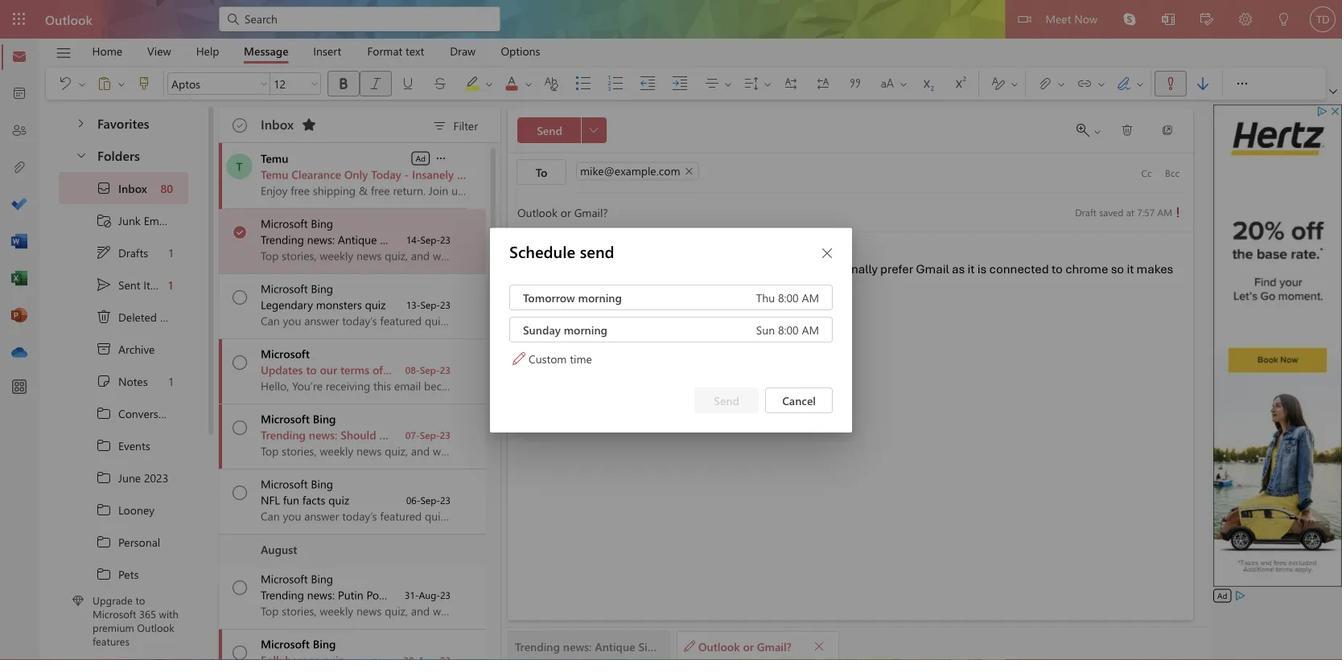 Task type: describe. For each thing, give the bounding box(es) containing it.
to left 'hear'
[[561, 293, 572, 308]]

bcc button
[[1160, 160, 1186, 186]]

include group
[[1029, 68, 1148, 100]]

and for trending news: should supreme court disqualify trump from… and more
[[586, 428, 605, 443]]

news: for antique
[[307, 232, 335, 247]]

insert
[[313, 43, 342, 58]]

 button
[[296, 112, 322, 138]]

 for trending news: should supreme court disqualify trump from… and more
[[233, 421, 247, 435]]

sent
[[118, 277, 140, 292]]

terms
[[341, 363, 370, 378]]

 button for basic text group
[[258, 72, 270, 95]]

temu for temu clearance only today - insanely low prices
[[261, 167, 288, 182]]

microsoft up legendary
[[261, 281, 308, 296]]

events
[[118, 438, 150, 453]]

sun
[[756, 322, 775, 337]]

 inside select all messages option
[[233, 118, 247, 133]]

1 prefer from the left
[[595, 261, 628, 277]]

 button
[[807, 71, 840, 97]]

bing for quiz
[[311, 281, 333, 296]]

 for the rightmost "" button
[[310, 79, 320, 89]]

tomorrow
[[523, 290, 575, 305]]

from
[[632, 293, 658, 308]]

home button
[[80, 39, 134, 64]]


[[815, 76, 831, 92]]

sep- for facts
[[421, 494, 440, 507]]

 for  personal
[[96, 534, 112, 551]]

 button
[[424, 71, 456, 97]]

-
[[405, 167, 409, 182]]

word image
[[11, 234, 27, 250]]

am for thu 8:00 am
[[802, 290, 819, 305]]

23 for quiz
[[440, 299, 451, 312]]

with?
[[678, 261, 708, 277]]

1 horizontal spatial it
[[968, 261, 975, 277]]

inbox inside  inbox
[[118, 181, 147, 196]]

makes
[[1137, 261, 1174, 277]]

8:00 for thu
[[778, 290, 799, 305]]

microsoft down fun
[[261, 572, 308, 587]]

 for the bottom  button
[[814, 641, 825, 652]]

trending news: should supreme court disqualify trump from… and more
[[261, 428, 635, 443]]

monsters
[[316, 297, 362, 312]]

easier.
[[602, 277, 639, 293]]

 notes
[[96, 373, 148, 390]]

to inside microsoft updates to our terms of use 08-sep-23
[[306, 363, 317, 378]]

back
[[602, 293, 629, 308]]


[[432, 118, 448, 134]]


[[432, 76, 448, 92]]

message list list box
[[219, 143, 635, 661]]


[[1173, 207, 1184, 218]]

 tree item
[[59, 204, 188, 237]]

06-sep-23
[[406, 494, 451, 507]]

 tree item
[[59, 237, 188, 269]]

to
[[536, 165, 548, 179]]

 tree item
[[59, 333, 188, 365]]

more for trending news: should supreme court disqualify trump from… and more
[[608, 428, 635, 443]]

items for 
[[160, 310, 187, 325]]

to left complain
[[418, 588, 429, 603]]

connected
[[990, 261, 1049, 277]]

outlook link
[[45, 0, 92, 39]]

sep- for antique
[[421, 233, 440, 246]]

sunday
[[523, 322, 561, 337]]

looney
[[118, 503, 155, 518]]

14-
[[406, 233, 421, 246]]

 button
[[328, 71, 360, 97]]

microsoft bing for trending news: should supreme court disqualify trump from… and more
[[261, 412, 336, 427]]

schedule send
[[510, 241, 615, 262]]

insanely
[[412, 167, 454, 182]]

To text field
[[575, 162, 1134, 184]]

more for trending news: putin powerless to complain about china… and more
[[577, 588, 603, 603]]


[[96, 373, 112, 390]]

 tree item
[[59, 172, 188, 204]]


[[301, 117, 317, 133]]

 for  button to the top
[[821, 247, 834, 259]]

 inbox
[[96, 180, 147, 196]]

files image
[[11, 160, 27, 176]]

microsoft inside upgrade to microsoft 365 with premium outlook features
[[93, 608, 136, 622]]

cc button
[[1134, 160, 1160, 186]]

7:57
[[1137, 206, 1155, 219]]

fun
[[283, 493, 299, 508]]

way
[[578, 277, 599, 293]]

numbering image
[[608, 76, 640, 92]]

send
[[580, 241, 615, 262]]

china…
[[516, 588, 553, 603]]

mike@example.com
[[580, 163, 681, 178]]

folders
[[97, 146, 140, 164]]

cancel button
[[766, 388, 833, 414]]

Select all messages checkbox
[[229, 114, 251, 137]]

text
[[406, 43, 424, 58]]

premium features image
[[72, 596, 84, 607]]

0 horizontal spatial it
[[568, 277, 575, 293]]

onedrive image
[[11, 345, 27, 361]]

microsoft down updates
[[261, 412, 310, 427]]

pets
[[118, 567, 139, 582]]

 for  events
[[96, 438, 112, 454]]

gmail? inside hey mike, which do you prefer to email with? outlook or gmail? i personally prefer gmail as it is connected to chrome so it makes for using it way easier. excited to hear back from you! sincerely, test
[[772, 261, 812, 277]]

80
[[161, 181, 173, 196]]


[[96, 277, 112, 293]]

left-rail-appbar navigation
[[3, 39, 35, 372]]

inbox heading
[[261, 107, 322, 142]]

 for  deleted items
[[96, 309, 112, 325]]

2 horizontal spatial  button
[[308, 72, 321, 95]]

 for legendary monsters quiz
[[233, 291, 247, 305]]

sep- inside microsoft updates to our terms of use 08-sep-23
[[420, 364, 440, 377]]

gmail
[[916, 261, 950, 277]]

insert button
[[301, 39, 354, 64]]

with
[[159, 608, 179, 622]]

more apps image
[[11, 380, 27, 396]]


[[136, 76, 152, 92]]

t
[[236, 159, 243, 174]]

Select a conversation checkbox
[[222, 274, 261, 309]]

decrease indent image
[[640, 76, 672, 92]]

am inside reading pane main content
[[1158, 206, 1173, 219]]

thu 8:00 am
[[757, 290, 819, 305]]

bullets image
[[576, 76, 608, 92]]

select a conversation checkbox for updates to our terms of use
[[222, 340, 261, 374]]


[[55, 45, 72, 62]]

of
[[373, 363, 383, 378]]

at
[[1127, 206, 1135, 219]]

trending for trending news: should supreme court disqualify trump from… and more
[[261, 428, 306, 443]]

sincerely,
[[518, 308, 571, 324]]

1 vertical spatial  button
[[808, 635, 831, 658]]

mail image
[[11, 49, 27, 65]]


[[1019, 13, 1031, 26]]

am for sun 8:00 am
[[802, 322, 819, 337]]

should
[[341, 428, 376, 443]]

07-
[[406, 429, 420, 442]]

 for "" button associated with basic text group
[[259, 79, 269, 89]]

select a conversation checkbox for trending news: antique singer sewing machine values & what… and more
[[222, 209, 261, 244]]

Select a conversation checkbox
[[222, 565, 261, 600]]


[[848, 76, 864, 92]]

calendar image
[[11, 86, 27, 102]]

bing for antique
[[311, 216, 333, 231]]

 tree item
[[59, 301, 188, 333]]

 for 
[[96, 406, 112, 422]]

3  tree item from the top
[[59, 462, 188, 494]]

trending for trending news: antique singer sewing machine values & what… and more
[[261, 232, 304, 247]]

facts
[[302, 493, 326, 508]]

microsoft bing for trending news: putin powerless to complain about china… and more
[[261, 572, 333, 587]]

bing for should
[[313, 412, 336, 427]]

microsoft bing for legendary monsters quiz
[[261, 281, 333, 296]]

23 for putin
[[440, 589, 451, 602]]

6 microsoft bing from the top
[[261, 637, 336, 652]]

Add a subject text field
[[508, 200, 1061, 225]]

sep- for quiz
[[421, 299, 440, 312]]

using
[[535, 277, 565, 293]]

hey
[[518, 245, 539, 261]]

outlook inside upgrade to microsoft 365 with premium outlook features
[[137, 621, 174, 635]]

1 vertical spatial quiz
[[329, 493, 349, 508]]

aug-
[[419, 589, 440, 602]]

personally
[[820, 261, 878, 277]]

13-
[[406, 299, 421, 312]]

5  tree item from the top
[[59, 526, 188, 559]]

 button
[[128, 71, 160, 97]]

mike,
[[542, 245, 571, 261]]

drafts
[[118, 245, 148, 260]]

sep- for should
[[420, 429, 440, 442]]

draft saved at 7:57 am 
[[1076, 206, 1184, 219]]

to left email
[[631, 261, 642, 277]]


[[1163, 76, 1179, 92]]

and for trending news: putin powerless to complain about china… and more
[[556, 588, 574, 603]]


[[400, 76, 416, 92]]

13-sep-23
[[406, 299, 451, 312]]

0 vertical spatial and
[[584, 232, 603, 247]]

 for  june 2023
[[96, 470, 112, 486]]

superscript image
[[951, 76, 984, 92]]

sewing
[[415, 232, 451, 247]]



Task type: vqa. For each thing, say whether or not it's contained in the screenshot.


Task type: locate. For each thing, give the bounding box(es) containing it.
0 horizontal spatial quiz
[[329, 493, 349, 508]]

 right the  
[[1121, 124, 1134, 137]]

 inside  custom time
[[513, 352, 526, 365]]

 up t
[[234, 118, 247, 131]]

news: for putin
[[307, 588, 335, 603]]

1 horizontal spatial inbox
[[261, 115, 294, 133]]

0 vertical spatial inbox
[[261, 115, 294, 133]]

select a conversation checkbox up  checkbox
[[222, 405, 261, 439]]

1  from the top
[[96, 406, 112, 422]]

1 for 
[[169, 374, 173, 389]]

Select a conversation checkbox
[[222, 470, 261, 505]]

trending
[[261, 232, 304, 247], [261, 428, 306, 443], [261, 588, 304, 603]]

microsoft bing for nfl fun facts quiz
[[261, 477, 333, 492]]

0 horizontal spatial ad
[[416, 153, 426, 164]]

sun 8:00 am
[[756, 322, 819, 337]]

 for microsoft bing
[[234, 225, 247, 238]]

trending left putin
[[261, 588, 304, 603]]

draw
[[450, 43, 476, 58]]

3 trending from the top
[[261, 588, 304, 603]]

Select a conversation checkbox
[[222, 209, 261, 244], [222, 340, 261, 374], [222, 405, 261, 439], [222, 630, 261, 661]]

message button
[[232, 39, 301, 64]]

0 vertical spatial 
[[821, 247, 834, 259]]

0 vertical spatial more
[[606, 232, 632, 247]]

1 vertical spatial trending
[[261, 428, 306, 443]]

 inside the  
[[1093, 127, 1103, 137]]

format text
[[367, 43, 424, 58]]

view
[[147, 43, 171, 58]]

to inside upgrade to microsoft 365 with premium outlook features
[[136, 594, 145, 608]]

outlook inside banner
[[45, 10, 92, 28]]

 for nfl fun facts quiz
[[233, 486, 247, 501]]

temu image
[[227, 154, 252, 179]]

0 horizontal spatial 
[[96, 309, 112, 325]]

 down 
[[96, 406, 112, 422]]

1 microsoft bing from the top
[[261, 216, 333, 231]]

1 vertical spatial 8:00
[[778, 322, 799, 337]]

Message body, press Alt+F10 to exit text field
[[518, 245, 1184, 469]]

1 vertical spatial 1
[[169, 277, 173, 292]]

nfl
[[261, 493, 280, 508]]

quiz right facts
[[329, 493, 349, 508]]

and
[[584, 232, 603, 247], [586, 428, 605, 443], [556, 588, 574, 603]]

 left folders
[[75, 149, 88, 161]]

31-aug-23
[[405, 589, 451, 602]]

0 vertical spatial 
[[234, 118, 247, 131]]

1 inside  tree item
[[169, 374, 173, 389]]


[[1161, 124, 1174, 137]]

23 for facts
[[440, 494, 451, 507]]

 tree item
[[59, 269, 188, 301]]

1 vertical spatial temu
[[261, 167, 288, 182]]

 tree item
[[59, 398, 188, 430], [59, 430, 188, 462], [59, 462, 188, 494], [59, 494, 188, 526], [59, 526, 188, 559], [59, 559, 188, 591]]

so
[[1111, 261, 1125, 277]]

8:00 right sun
[[778, 322, 799, 337]]

our
[[320, 363, 337, 378]]

news: left should
[[309, 428, 338, 443]]

now
[[1075, 11, 1098, 26]]

trending for trending news: putin powerless to complain about china… and more
[[261, 588, 304, 603]]

is
[[978, 261, 987, 277]]

1 inside  sent items 1
[[169, 277, 173, 292]]

1  tree item from the top
[[59, 398, 188, 430]]

1 horizontal spatial  button
[[258, 72, 270, 95]]

bcc
[[1166, 167, 1180, 179]]

news:
[[307, 232, 335, 247], [309, 428, 338, 443], [307, 588, 335, 603]]

1 horizontal spatial 
[[1121, 124, 1134, 137]]

 button
[[360, 71, 392, 97]]

23 right 31- at the left
[[440, 589, 451, 602]]

and right china…
[[556, 588, 574, 603]]

am down thu 8:00 am
[[802, 322, 819, 337]]

 inside option
[[233, 291, 247, 305]]

23 right 06-
[[440, 494, 451, 507]]

 tree item
[[59, 365, 188, 398]]

 for  looney
[[96, 502, 112, 518]]

 for trending news: putin powerless to complain about china… and more
[[233, 581, 247, 596]]

2 vertical spatial 1
[[169, 374, 173, 389]]

am
[[1158, 206, 1173, 219], [802, 290, 819, 305], [802, 322, 819, 337]]

 inside "button"
[[1121, 124, 1134, 137]]

items inside  sent items 1
[[143, 277, 171, 292]]

0 vertical spatial or
[[758, 261, 769, 277]]

1 horizontal spatial quiz
[[365, 297, 386, 312]]

 down 
[[96, 309, 112, 325]]

0 vertical spatial news:
[[307, 232, 335, 247]]

 up  pets
[[96, 534, 112, 551]]

0 vertical spatial morning
[[578, 290, 622, 305]]

2 8:00 from the top
[[778, 322, 799, 337]]

4 microsoft bing from the top
[[261, 477, 333, 492]]

0 vertical spatial 8:00
[[778, 290, 799, 305]]

to right 'upgrade'
[[136, 594, 145, 608]]

5  from the top
[[96, 534, 112, 551]]

 left looney
[[96, 502, 112, 518]]

1 vertical spatial morning
[[564, 322, 608, 337]]

2 tree from the top
[[59, 172, 188, 661]]

2  tree item from the top
[[59, 430, 188, 462]]

 inside select a conversation checkbox
[[234, 225, 247, 238]]

 tree item up 'upgrade'
[[59, 559, 188, 591]]

or
[[758, 261, 769, 277], [743, 639, 754, 654]]

i
[[814, 261, 818, 277]]

from…
[[549, 428, 582, 443]]

 tree item up june
[[59, 430, 188, 462]]

complain
[[432, 588, 479, 603]]

6  from the top
[[96, 567, 112, 583]]

it left is
[[968, 261, 975, 277]]

inbox inside inbox 
[[261, 115, 294, 133]]

1 tree from the top
[[59, 101, 188, 140]]

2 trending from the top
[[261, 428, 306, 443]]

options
[[501, 43, 540, 58]]

june
[[118, 471, 141, 486]]

to do image
[[11, 197, 27, 213]]

1 vertical spatial tree
[[59, 172, 188, 661]]

schedule send application
[[0, 0, 1343, 661]]

1 horizontal spatial 
[[684, 641, 695, 652]]

2 microsoft bing from the top
[[261, 281, 333, 296]]

archive
[[118, 342, 155, 357]]

 tree item up  events
[[59, 398, 188, 430]]

1  from the top
[[233, 118, 247, 133]]

message list section
[[219, 103, 635, 661]]

 inside tree item
[[96, 309, 112, 325]]

bing for putin
[[311, 572, 333, 587]]

1 1 from the top
[[169, 245, 173, 260]]

2 vertical spatial more
[[577, 588, 603, 603]]

3 1 from the top
[[169, 374, 173, 389]]

2 1 from the top
[[169, 277, 173, 292]]

1 horizontal spatial prefer
[[881, 261, 914, 277]]

items right deleted
[[160, 310, 187, 325]]

bing for facts
[[311, 477, 333, 492]]

23 right 13-
[[440, 299, 451, 312]]

 for updates to our terms of use
[[233, 356, 247, 370]]

items right sent
[[143, 277, 171, 292]]

2 vertical spatial trending
[[261, 588, 304, 603]]

trending down updates
[[261, 428, 306, 443]]

8:00 for sun
[[778, 322, 799, 337]]

tags group
[[1155, 68, 1219, 100]]

send
[[714, 393, 740, 408]]

you!
[[661, 293, 684, 308]]

microsoft down clearance
[[261, 216, 308, 231]]

select a conversation checkbox down temu icon
[[222, 209, 261, 244]]

microsoft inside microsoft updates to our terms of use 08-sep-23
[[261, 347, 310, 361]]

temu right temu icon
[[261, 167, 288, 182]]

 inside select all messages option
[[234, 118, 247, 131]]

prefer left gmail on the top right of the page
[[881, 261, 914, 277]]

temu
[[261, 151, 288, 166], [261, 167, 288, 182]]

ad inside message list list box
[[416, 153, 426, 164]]

low
[[457, 167, 478, 182]]

microsoft bing for trending news: antique singer sewing machine values & what… and more
[[261, 216, 333, 231]]

and right what…
[[584, 232, 603, 247]]

news: left putin
[[307, 588, 335, 603]]

31-
[[405, 589, 419, 602]]

thu
[[757, 290, 775, 305]]

reading pane main content
[[501, 101, 1210, 661]]

23 inside microsoft updates to our terms of use 08-sep-23
[[440, 364, 451, 377]]

 outlook or gmail?
[[684, 639, 792, 654]]

 inside schedule send document
[[821, 247, 834, 259]]

0 vertical spatial  button
[[815, 240, 840, 266]]

news: for should
[[309, 428, 338, 443]]

6  tree item from the top
[[59, 559, 188, 591]]

tomorrow morning
[[523, 290, 622, 305]]

 button left folders
[[67, 140, 94, 170]]

tab list inside schedule send application
[[80, 39, 553, 64]]

items inside  deleted items
[[160, 310, 187, 325]]

microsoft updates to our terms of use 08-sep-23
[[261, 347, 451, 378]]

2 select a conversation checkbox from the top
[[222, 340, 261, 374]]

0 horizontal spatial prefer
[[595, 261, 628, 277]]

supreme
[[380, 428, 425, 443]]

am right the 7:57
[[1158, 206, 1173, 219]]

do
[[556, 261, 570, 277]]

it left way
[[568, 277, 575, 293]]

8:00 right thu
[[778, 290, 799, 305]]

4 select a conversation checkbox from the top
[[222, 630, 261, 661]]

2023
[[144, 471, 168, 486]]

excel image
[[11, 271, 27, 287]]

0 vertical spatial temu
[[261, 151, 288, 166]]

0 horizontal spatial inbox
[[118, 181, 147, 196]]

 down message button
[[259, 79, 269, 89]]


[[96, 341, 112, 357]]

folders tree item
[[59, 140, 188, 172]]

1 down email
[[169, 245, 173, 260]]

0 vertical spatial tree
[[59, 101, 188, 140]]

2 vertical spatial am
[[802, 322, 819, 337]]

subscript image
[[919, 76, 951, 92]]

excited
[[518, 293, 558, 308]]

1 horizontal spatial ad
[[1218, 591, 1228, 602]]

3 select a conversation checkbox from the top
[[222, 405, 261, 439]]

 for 
[[1121, 124, 1134, 137]]

1 vertical spatial 
[[684, 641, 695, 652]]

items for 
[[143, 277, 171, 292]]

clipboard group
[[49, 68, 160, 100]]

inbox 
[[261, 115, 317, 133]]

 up  option
[[234, 225, 247, 238]]

 tree item down  looney
[[59, 526, 188, 559]]

select a conversation checkbox down  option
[[222, 340, 261, 374]]

tree containing 
[[59, 172, 188, 661]]

0 vertical spatial 1
[[169, 245, 173, 260]]

select a conversation checkbox for trending news: should supreme court disqualify trump from… and more
[[222, 405, 261, 439]]

schedule send dialog
[[0, 0, 1343, 661]]

2  from the top
[[234, 225, 247, 238]]

2 horizontal spatial it
[[1127, 261, 1134, 277]]

temu for temu
[[261, 151, 288, 166]]

0 vertical spatial quiz
[[365, 297, 386, 312]]

message
[[244, 43, 289, 58]]

and right from…
[[586, 428, 605, 443]]

 inside checkbox
[[233, 486, 247, 501]]

1 vertical spatial news:
[[309, 428, 338, 443]]

0 vertical spatial am
[[1158, 206, 1173, 219]]

 for "" button within folders 'tree item'
[[75, 149, 88, 161]]

1 right sent
[[169, 277, 173, 292]]

3 microsoft bing from the top
[[261, 412, 336, 427]]

 inside reading pane main content
[[814, 641, 825, 652]]

1 vertical spatial ad
[[1218, 591, 1228, 602]]

 drafts
[[96, 245, 148, 261]]

1 vertical spatial 
[[96, 309, 112, 325]]

 button inside folders 'tree item'
[[67, 140, 94, 170]]

custom
[[529, 351, 567, 366]]

test
[[518, 326, 541, 342]]

4  from the top
[[233, 356, 247, 370]]

 inside select a conversation option
[[233, 581, 247, 596]]

0 vertical spatial 
[[1121, 124, 1134, 137]]

1 vertical spatial gmail?
[[757, 639, 792, 654]]

1 select a conversation checkbox from the top
[[222, 209, 261, 244]]

1 right notes
[[169, 374, 173, 389]]

more right china…
[[577, 588, 603, 603]]

morning for sunday morning
[[564, 322, 608, 337]]

quiz
[[365, 297, 386, 312], [329, 493, 349, 508]]

morning for tomorrow morning
[[578, 290, 622, 305]]

inbox right 
[[118, 181, 147, 196]]

0 horizontal spatial 
[[513, 352, 526, 365]]

1 vertical spatial 
[[234, 225, 247, 238]]

 button
[[535, 71, 567, 97]]

it
[[968, 261, 975, 277], [1127, 261, 1134, 277], [568, 277, 575, 293]]

 
[[1077, 124, 1103, 137]]

1 vertical spatial inbox
[[118, 181, 147, 196]]


[[783, 76, 799, 92]]

temu right t
[[261, 151, 288, 166]]

schedule send document
[[0, 0, 1343, 661]]

23
[[440, 233, 451, 246], [440, 299, 451, 312], [440, 364, 451, 377], [440, 429, 451, 442], [440, 494, 451, 507], [440, 589, 451, 602]]

6  from the top
[[233, 486, 247, 501]]

people image
[[11, 123, 27, 139]]

2  from the top
[[233, 225, 247, 240]]

 button down message button
[[258, 72, 270, 95]]

microsoft up updates
[[261, 347, 310, 361]]

as
[[952, 261, 965, 277]]

personal
[[118, 535, 160, 550]]

 filter
[[432, 118, 478, 134]]

to
[[631, 261, 642, 277], [1052, 261, 1063, 277], [561, 293, 572, 308], [306, 363, 317, 378], [418, 588, 429, 603], [136, 594, 145, 608]]

0 vertical spatial 
[[513, 352, 526, 365]]

 for inbox
[[234, 118, 247, 131]]

1 vertical spatial 
[[814, 641, 825, 652]]

microsoft up fun
[[261, 477, 308, 492]]

2  from the top
[[96, 438, 112, 454]]

basic text group
[[167, 68, 984, 100]]

 button for folders 'tree item'
[[67, 140, 94, 170]]

 custom time
[[513, 351, 592, 366]]

1 temu from the top
[[261, 151, 288, 166]]

only
[[344, 167, 368, 182]]

draft
[[1076, 206, 1097, 219]]

 looney
[[96, 502, 155, 518]]

hear
[[575, 293, 600, 308]]

ad up the insanely
[[416, 153, 426, 164]]

0 horizontal spatial or
[[743, 639, 754, 654]]

23 right 07-
[[440, 429, 451, 442]]

tab list containing home
[[80, 39, 553, 64]]

gmail?
[[772, 261, 812, 277], [757, 639, 792, 654]]

1 vertical spatial items
[[160, 310, 187, 325]]

07-sep-23
[[406, 429, 451, 442]]

or inside hey mike, which do you prefer to email with? outlook or gmail? i personally prefer gmail as it is connected to chrome so it makes for using it way easier. excited to hear back from you! sincerely, test
[[758, 261, 769, 277]]

0 horizontal spatial  button
[[67, 140, 94, 170]]

email
[[645, 261, 676, 277]]

5 microsoft bing from the top
[[261, 572, 333, 587]]

more right from…
[[608, 428, 635, 443]]

 for custom
[[513, 352, 526, 365]]

outlook inside hey mike, which do you prefer to email with? outlook or gmail? i personally prefer gmail as it is connected to chrome so it makes for using it way easier. excited to hear back from you! sincerely, test
[[711, 261, 755, 277]]

 tree item down  events
[[59, 462, 188, 494]]

clearance
[[292, 167, 341, 182]]

select a conversation checkbox down select a conversation option
[[222, 630, 261, 661]]

 for  pets
[[96, 567, 112, 583]]

more up easier.
[[606, 232, 632, 247]]

365
[[139, 608, 156, 622]]

1  from the top
[[234, 118, 247, 131]]

to left chrome
[[1052, 261, 1063, 277]]

meet now
[[1046, 11, 1098, 26]]


[[96, 180, 112, 196]]

 button
[[775, 71, 807, 97]]

1 8:00 from the top
[[778, 290, 799, 305]]

inbox left 
[[261, 115, 294, 133]]

which
[[518, 261, 553, 277]]

to button
[[517, 159, 567, 185]]

3  from the top
[[96, 470, 112, 486]]

outlook banner
[[0, 0, 1343, 39]]

 button left "" button
[[308, 72, 321, 95]]

schedule send heading
[[490, 228, 852, 278]]

1 vertical spatial and
[[586, 428, 605, 443]]

23 right "08-"
[[440, 364, 451, 377]]

 junk email
[[96, 212, 170, 229]]

quiz right monsters
[[365, 297, 386, 312]]

what…
[[546, 232, 581, 247]]

2 temu from the top
[[261, 167, 288, 182]]

microsoft up features
[[93, 608, 136, 622]]

1 vertical spatial am
[[802, 290, 819, 305]]

 deleted items
[[96, 309, 187, 325]]

23 for should
[[440, 429, 451, 442]]

2 prefer from the left
[[881, 261, 914, 277]]

23 for antique
[[440, 233, 451, 246]]

 sent items 1
[[96, 277, 173, 293]]

microsoft down select a conversation option
[[261, 637, 310, 652]]

1 vertical spatial more
[[608, 428, 635, 443]]

prefer right you
[[595, 261, 628, 277]]

 for outlook
[[684, 641, 695, 652]]

items
[[143, 277, 171, 292], [160, 310, 187, 325]]

1 trending from the top
[[261, 232, 304, 247]]

 tree item up  personal
[[59, 494, 188, 526]]

news: left antique
[[307, 232, 335, 247]]

 inside folders 'tree item'
[[75, 149, 88, 161]]

1 vertical spatial or
[[743, 639, 754, 654]]


[[233, 118, 247, 133], [233, 225, 247, 240], [233, 291, 247, 305], [233, 356, 247, 370], [233, 421, 247, 435], [233, 486, 247, 501], [233, 581, 247, 596]]

 left june
[[96, 470, 112, 486]]

tree
[[59, 101, 188, 140], [59, 172, 188, 661]]

1 horizontal spatial or
[[758, 261, 769, 277]]

8:00
[[778, 290, 799, 305], [778, 322, 799, 337]]

 right 
[[1093, 127, 1103, 137]]

to left our
[[306, 363, 317, 378]]

2 vertical spatial news:
[[307, 588, 335, 603]]

0 vertical spatial gmail?
[[772, 261, 812, 277]]

0 vertical spatial items
[[143, 277, 171, 292]]

4  from the top
[[96, 502, 112, 518]]

2 vertical spatial and
[[556, 588, 574, 603]]

23 left machine
[[440, 233, 451, 246]]

ad left set your advertising preferences icon
[[1218, 591, 1228, 602]]

set your advertising preferences image
[[1234, 590, 1247, 603]]

0 vertical spatial ad
[[416, 153, 426, 164]]

5  from the top
[[233, 421, 247, 435]]

3  from the top
[[233, 291, 247, 305]]

 button
[[1187, 71, 1219, 97]]

tab list
[[80, 39, 553, 64]]


[[336, 76, 352, 92]]

trending up legendary
[[261, 232, 304, 247]]

 left 'pets'
[[96, 567, 112, 583]]

it right so
[[1127, 261, 1134, 277]]

1 inside  tree item
[[169, 245, 173, 260]]

powerpoint image
[[11, 308, 27, 324]]

 inside  outlook or gmail?
[[684, 641, 695, 652]]

deleted
[[118, 310, 157, 325]]

schedule
[[510, 241, 576, 262]]

am down i
[[802, 290, 819, 305]]

 left events
[[96, 438, 112, 454]]

7  from the top
[[233, 581, 247, 596]]

 left "" button
[[310, 79, 320, 89]]

4  tree item from the top
[[59, 494, 188, 526]]

1 for 
[[169, 245, 173, 260]]

increase indent image
[[672, 76, 704, 92]]

trending news: putin powerless to complain about china… and more
[[261, 588, 603, 603]]

0 vertical spatial trending
[[261, 232, 304, 247]]

 pets
[[96, 567, 139, 583]]



